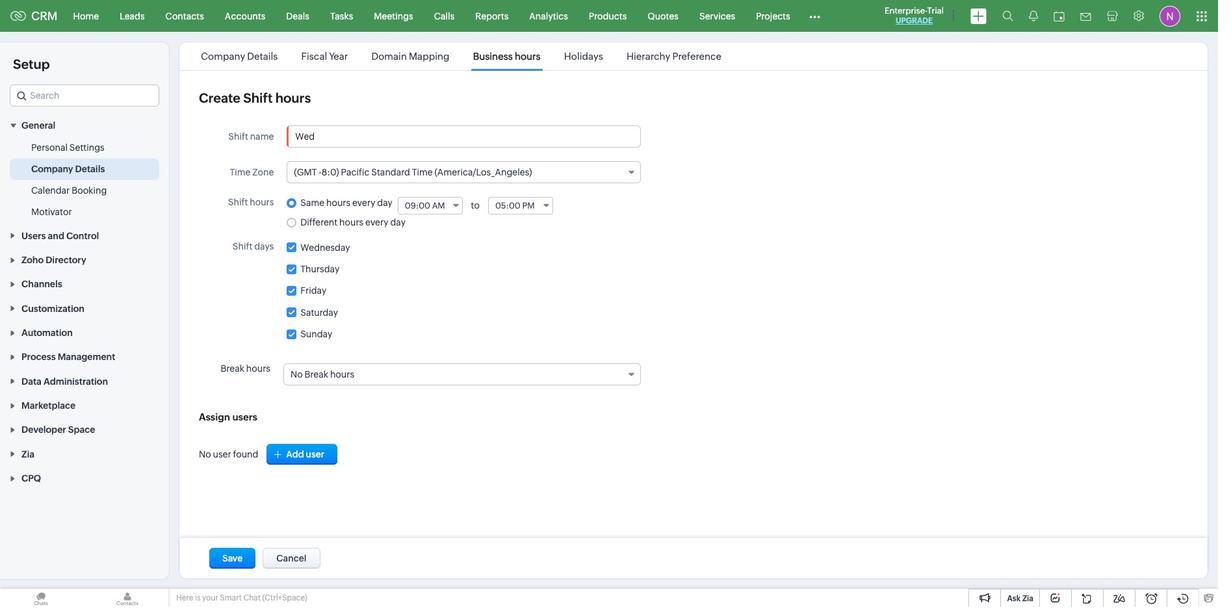 Task type: describe. For each thing, give the bounding box(es) containing it.
home
[[73, 11, 99, 21]]

mapping
[[409, 51, 450, 62]]

upgrade
[[896, 16, 933, 25]]

leads
[[120, 11, 145, 21]]

administration
[[44, 376, 108, 387]]

mails image
[[1080, 13, 1092, 20]]

fiscal year
[[301, 51, 348, 62]]

shift for shift days
[[233, 241, 252, 252]]

general
[[21, 120, 55, 131]]

control
[[66, 231, 99, 241]]

name
[[250, 131, 274, 142]]

shift for shift hours
[[228, 197, 248, 207]]

cpq
[[21, 473, 41, 484]]

crm link
[[10, 9, 58, 23]]

Search text field
[[10, 85, 159, 106]]

business hours
[[473, 51, 541, 62]]

motivator link
[[31, 206, 72, 219]]

1 vertical spatial zia
[[1023, 594, 1034, 603]]

domain mapping link
[[370, 51, 452, 62]]

(ctrl+space)
[[262, 594, 307, 603]]

personal settings link
[[31, 141, 104, 154]]

Other Modules field
[[801, 6, 829, 26]]

assign
[[199, 412, 230, 423]]

shift days
[[233, 241, 274, 252]]

here
[[176, 594, 193, 603]]

different
[[300, 217, 338, 228]]

add user
[[286, 449, 325, 460]]

1 time from the left
[[230, 167, 251, 177]]

hours for shift hours
[[250, 197, 274, 207]]

profile image
[[1160, 6, 1181, 26]]

saturday
[[300, 307, 338, 318]]

deals
[[286, 11, 309, 21]]

assign users
[[199, 412, 257, 423]]

marketplace button
[[0, 393, 169, 417]]

leads link
[[109, 0, 155, 32]]

users and control
[[21, 231, 99, 241]]

fiscal year link
[[299, 51, 350, 62]]

personal
[[31, 143, 68, 153]]

list containing company details
[[189, 42, 733, 70]]

zone
[[252, 167, 274, 177]]

smart
[[220, 594, 242, 603]]

save button
[[209, 548, 256, 569]]

settings
[[69, 143, 104, 153]]

analytics
[[529, 11, 568, 21]]

zoho directory button
[[0, 247, 169, 272]]

process
[[21, 352, 56, 362]]

domain
[[372, 51, 407, 62]]

cancel
[[276, 553, 307, 564]]

create
[[199, 90, 240, 105]]

details inside list
[[247, 51, 278, 62]]

zia inside dropdown button
[[21, 449, 34, 459]]

business
[[473, 51, 513, 62]]

thursday
[[300, 264, 340, 274]]

calendar
[[31, 186, 70, 196]]

different hours every day
[[300, 217, 406, 228]]

no for no break hours
[[291, 369, 303, 380]]

directory
[[46, 255, 86, 265]]

fiscal
[[301, 51, 327, 62]]

deals link
[[276, 0, 320, 32]]

business hours link
[[471, 51, 543, 62]]

your
[[202, 594, 218, 603]]

shift hours
[[228, 197, 274, 207]]

and
[[48, 231, 64, 241]]

automation button
[[0, 320, 169, 345]]

contacts link
[[155, 0, 214, 32]]

products
[[589, 11, 627, 21]]

holidays link
[[562, 51, 605, 62]]

company details inside general region
[[31, 164, 105, 174]]

process management
[[21, 352, 115, 362]]

contacts image
[[86, 589, 168, 607]]

days
[[254, 241, 274, 252]]

calendar image
[[1054, 11, 1065, 21]]

calendar booking link
[[31, 184, 107, 197]]

(gmt
[[294, 167, 317, 177]]

1 vertical spatial company details link
[[31, 163, 105, 176]]

signals element
[[1021, 0, 1046, 32]]

same
[[300, 198, 324, 208]]

E.g.: US Shift text field
[[288, 126, 640, 147]]

-
[[319, 167, 322, 177]]

wednesday
[[300, 242, 350, 253]]

create menu image
[[971, 8, 987, 24]]

projects link
[[746, 0, 801, 32]]

hours for different hours every day
[[339, 217, 364, 228]]

signals image
[[1029, 10, 1038, 21]]

data administration button
[[0, 369, 169, 393]]

break inside field
[[305, 369, 328, 380]]

motivator
[[31, 207, 72, 217]]

(gmt -8:0) pacific standard time (america/los_angeles)
[[294, 167, 532, 177]]

meetings link
[[364, 0, 424, 32]]

user for add
[[306, 449, 325, 460]]

search image
[[1002, 10, 1014, 21]]

developer space
[[21, 425, 95, 435]]

same hours every day
[[300, 198, 393, 208]]

search element
[[995, 0, 1021, 32]]



Task type: locate. For each thing, give the bounding box(es) containing it.
create menu element
[[963, 0, 995, 32]]

cancel button
[[263, 548, 320, 569]]

hours down the fiscal
[[275, 90, 311, 105]]

1 horizontal spatial user
[[306, 449, 325, 460]]

marketplace
[[21, 401, 75, 411]]

0 horizontal spatial company details link
[[31, 163, 105, 176]]

user right add
[[306, 449, 325, 460]]

break hours
[[221, 363, 270, 374]]

None field
[[10, 85, 159, 107]]

0 vertical spatial company details link
[[199, 51, 280, 62]]

every for same hours every day
[[352, 198, 375, 208]]

no for no user found
[[199, 449, 211, 460]]

company details
[[201, 51, 278, 62], [31, 164, 105, 174]]

0 horizontal spatial zia
[[21, 449, 34, 459]]

1 vertical spatial details
[[75, 164, 105, 174]]

user
[[213, 449, 231, 460], [306, 449, 325, 460]]

chat
[[243, 594, 261, 603]]

friday
[[300, 286, 327, 296]]

0 vertical spatial zia
[[21, 449, 34, 459]]

1 vertical spatial day
[[390, 217, 406, 228]]

data administration
[[21, 376, 108, 387]]

break down sunday
[[305, 369, 328, 380]]

every down same hours every day
[[365, 217, 388, 228]]

quotes link
[[637, 0, 689, 32]]

save
[[222, 553, 243, 564]]

0 vertical spatial company details
[[201, 51, 278, 62]]

1 vertical spatial every
[[365, 217, 388, 228]]

1 user from the left
[[213, 449, 231, 460]]

1 horizontal spatial time
[[412, 167, 433, 177]]

hours for same hours every day
[[326, 198, 350, 208]]

home link
[[63, 0, 109, 32]]

1 vertical spatial company
[[31, 164, 73, 174]]

0 vertical spatial day
[[377, 198, 393, 208]]

shift left days
[[233, 241, 252, 252]]

hours down zone at the top left of the page
[[250, 197, 274, 207]]

None text field
[[398, 198, 462, 214]]

1 horizontal spatial break
[[305, 369, 328, 380]]

management
[[58, 352, 115, 362]]

trial
[[927, 6, 944, 16]]

every
[[352, 198, 375, 208], [365, 217, 388, 228]]

sunday
[[300, 329, 332, 339]]

hours right business at the left top of the page
[[515, 51, 541, 62]]

company details link down accounts
[[199, 51, 280, 62]]

user left found
[[213, 449, 231, 460]]

create shift hours
[[199, 90, 311, 105]]

to
[[471, 200, 480, 211]]

every up 'different hours every day'
[[352, 198, 375, 208]]

1 vertical spatial company details
[[31, 164, 105, 174]]

every for different hours every day
[[365, 217, 388, 228]]

data
[[21, 376, 42, 387]]

developer space button
[[0, 417, 169, 442]]

time right 'standard'
[[412, 167, 433, 177]]

hours inside field
[[330, 369, 354, 380]]

no inside field
[[291, 369, 303, 380]]

1 horizontal spatial company
[[201, 51, 245, 62]]

list
[[189, 42, 733, 70]]

1 horizontal spatial no
[[291, 369, 303, 380]]

products link
[[578, 0, 637, 32]]

channels button
[[0, 272, 169, 296]]

time left zone at the top left of the page
[[230, 167, 251, 177]]

hierarchy preference
[[627, 51, 722, 62]]

1 vertical spatial no
[[199, 449, 211, 460]]

break
[[221, 363, 244, 374], [305, 369, 328, 380]]

company inside list
[[201, 51, 245, 62]]

zoho directory
[[21, 255, 86, 265]]

details inside general region
[[75, 164, 105, 174]]

mails element
[[1073, 1, 1099, 31]]

customization
[[21, 303, 84, 314]]

0 vertical spatial company
[[201, 51, 245, 62]]

company details link down personal settings link
[[31, 163, 105, 176]]

reports link
[[465, 0, 519, 32]]

projects
[[756, 11, 790, 21]]

found
[[233, 449, 258, 460]]

ask zia
[[1007, 594, 1034, 603]]

None text field
[[489, 198, 553, 214]]

zia button
[[0, 442, 169, 466]]

developer
[[21, 425, 66, 435]]

time zone
[[230, 167, 274, 177]]

company inside general region
[[31, 164, 73, 174]]

holidays
[[564, 51, 603, 62]]

no down assign
[[199, 449, 211, 460]]

company up create
[[201, 51, 245, 62]]

1 horizontal spatial company details
[[201, 51, 278, 62]]

profile element
[[1152, 0, 1188, 32]]

enterprise-
[[885, 6, 927, 16]]

break up assign users
[[221, 363, 244, 374]]

hours
[[515, 51, 541, 62], [275, 90, 311, 105], [250, 197, 274, 207], [326, 198, 350, 208], [339, 217, 364, 228], [246, 363, 270, 374], [330, 369, 354, 380]]

domain mapping
[[372, 51, 450, 62]]

general button
[[0, 113, 169, 137]]

company up calendar at the top of page
[[31, 164, 73, 174]]

time
[[230, 167, 251, 177], [412, 167, 433, 177]]

time inside field
[[412, 167, 433, 177]]

0 horizontal spatial time
[[230, 167, 251, 177]]

tasks link
[[320, 0, 364, 32]]

standard
[[371, 167, 410, 177]]

no break hours
[[291, 369, 354, 380]]

users and control button
[[0, 223, 169, 247]]

1 horizontal spatial company details link
[[199, 51, 280, 62]]

shift right create
[[243, 90, 273, 105]]

personal settings
[[31, 143, 104, 153]]

preference
[[672, 51, 722, 62]]

1 horizontal spatial details
[[247, 51, 278, 62]]

1 horizontal spatial zia
[[1023, 594, 1034, 603]]

No Break hours field
[[283, 363, 641, 386]]

users
[[232, 412, 257, 423]]

user for no
[[213, 449, 231, 460]]

shift left name
[[228, 131, 248, 142]]

services link
[[689, 0, 746, 32]]

company
[[201, 51, 245, 62], [31, 164, 73, 174]]

hours for business hours
[[515, 51, 541, 62]]

general region
[[0, 137, 169, 223]]

company details inside list
[[201, 51, 278, 62]]

(america/los_angeles)
[[435, 167, 532, 177]]

0 horizontal spatial company
[[31, 164, 73, 174]]

company details down accounts
[[201, 51, 278, 62]]

shift down time zone
[[228, 197, 248, 207]]

hours down sunday
[[330, 369, 354, 380]]

chats image
[[0, 589, 82, 607]]

zia up cpq
[[21, 449, 34, 459]]

0 horizontal spatial user
[[213, 449, 231, 460]]

ask
[[1007, 594, 1021, 603]]

day
[[377, 198, 393, 208], [390, 217, 406, 228]]

0 vertical spatial no
[[291, 369, 303, 380]]

automation
[[21, 328, 73, 338]]

day for different hours every day
[[390, 217, 406, 228]]

zoho
[[21, 255, 44, 265]]

customization button
[[0, 296, 169, 320]]

details
[[247, 51, 278, 62], [75, 164, 105, 174]]

accounts
[[225, 11, 265, 21]]

enterprise-trial upgrade
[[885, 6, 944, 25]]

company details down personal settings link
[[31, 164, 105, 174]]

0 horizontal spatial company details
[[31, 164, 105, 174]]

0 horizontal spatial no
[[199, 449, 211, 460]]

shift for shift name
[[228, 131, 248, 142]]

calls link
[[424, 0, 465, 32]]

hours inside list
[[515, 51, 541, 62]]

hours up users
[[246, 363, 270, 374]]

zia right ask
[[1023, 594, 1034, 603]]

company details link
[[199, 51, 280, 62], [31, 163, 105, 176]]

0 horizontal spatial details
[[75, 164, 105, 174]]

hours for break hours
[[246, 363, 270, 374]]

2 user from the left
[[306, 449, 325, 460]]

shift name
[[228, 131, 274, 142]]

meetings
[[374, 11, 413, 21]]

crm
[[31, 9, 58, 23]]

hours up 'different hours every day'
[[326, 198, 350, 208]]

no user found
[[199, 449, 258, 460]]

hours down same hours every day
[[339, 217, 364, 228]]

0 vertical spatial every
[[352, 198, 375, 208]]

calls
[[434, 11, 455, 21]]

details up booking
[[75, 164, 105, 174]]

setup
[[13, 57, 50, 72]]

details up create shift hours
[[247, 51, 278, 62]]

0 horizontal spatial break
[[221, 363, 244, 374]]

zia
[[21, 449, 34, 459], [1023, 594, 1034, 603]]

is
[[195, 594, 201, 603]]

(GMT -8:0) Pacific Standard Time (America/Los_Angeles) field
[[287, 161, 641, 183]]

0 vertical spatial details
[[247, 51, 278, 62]]

day for same hours every day
[[377, 198, 393, 208]]

no down sunday
[[291, 369, 303, 380]]

tasks
[[330, 11, 353, 21]]

2 time from the left
[[412, 167, 433, 177]]

contacts
[[166, 11, 204, 21]]

users
[[21, 231, 46, 241]]

hierarchy preference link
[[625, 51, 724, 62]]

year
[[329, 51, 348, 62]]



Task type: vqa. For each thing, say whether or not it's contained in the screenshot.
the bottom Jacob
no



